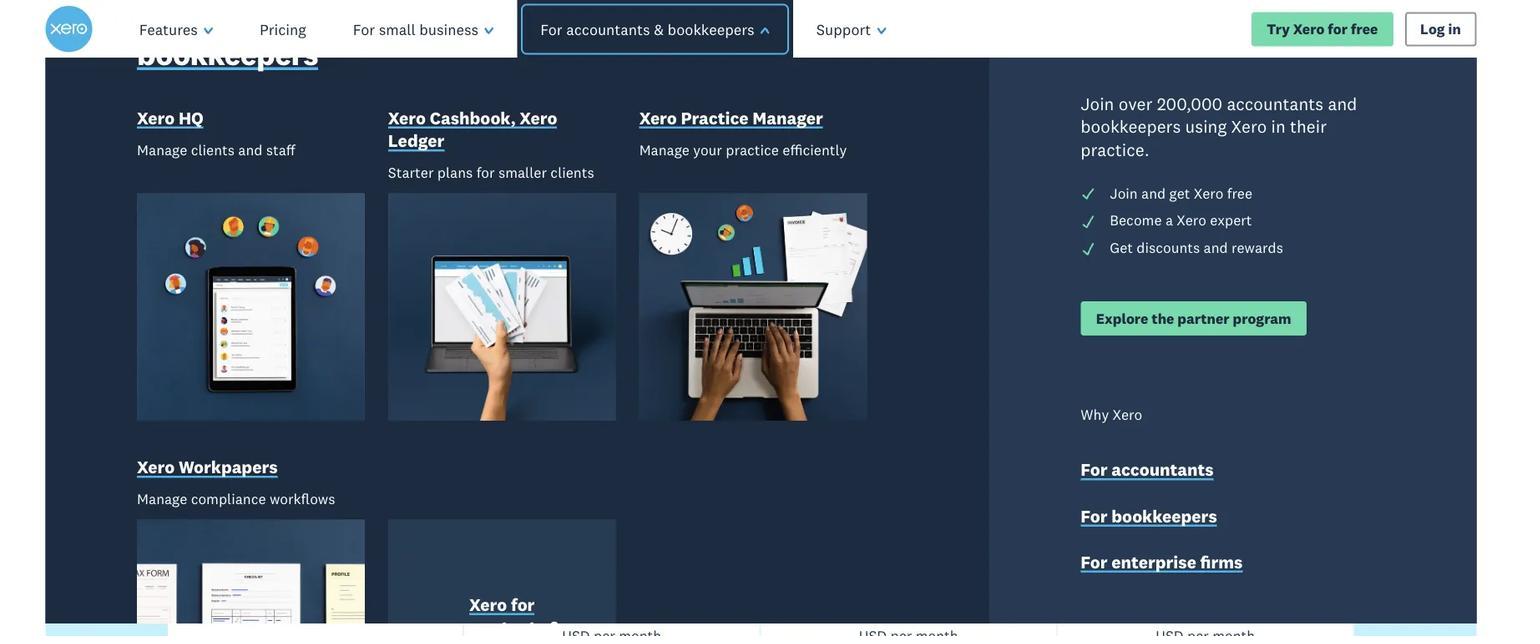 Task type: locate. For each thing, give the bounding box(es) containing it.
1 vertical spatial in
[[1271, 116, 1286, 138]]

in right the log
[[1449, 20, 1461, 38]]

get
[[1110, 239, 1133, 256], [804, 425, 833, 447]]

accountants inside for accountants link
[[1112, 459, 1214, 481]]

join for join over 200,000 accountants and bookkeepers using xero in their practice.
[[1081, 93, 1114, 115]]

for right plans
[[477, 164, 495, 182]]

starter
[[388, 164, 434, 182]]

and right the months
[[760, 226, 805, 259]]

1 vertical spatial clients
[[551, 164, 594, 182]]

0 horizontal spatial now
[[597, 557, 627, 575]]

xero practice manager
[[639, 107, 823, 129]]

xero right using
[[1231, 116, 1267, 138]]

why xero
[[1081, 406, 1143, 424]]

suit
[[611, 117, 732, 204]]

$ 39
[[1172, 571, 1240, 633]]

1 now from the left
[[597, 557, 627, 575]]

for down plans to suit your
[[601, 226, 635, 259]]

1 horizontal spatial your
[[747, 117, 891, 204]]

log in link
[[1405, 12, 1477, 46]]

0 horizontal spatial free
[[812, 226, 858, 259]]

0 horizontal spatial 3
[[641, 226, 656, 259]]

$
[[1219, 524, 1228, 542], [578, 601, 590, 625], [880, 601, 891, 625], [1172, 601, 1183, 625]]

usually up 7
[[575, 524, 627, 542]]

1 horizontal spatial clients
[[551, 164, 594, 182]]

for
[[353, 20, 375, 39], [541, 20, 563, 39], [1081, 459, 1108, 481], [1081, 505, 1108, 527], [1081, 551, 1108, 573]]

xero workpapers link
[[137, 456, 278, 482]]

78
[[1228, 524, 1244, 542]]

months
[[662, 226, 753, 259]]

get down the become
[[1110, 239, 1133, 256]]

1 included image from the top
[[1081, 187, 1096, 202]]

cashbook,
[[430, 107, 516, 129]]

manage
[[137, 141, 187, 159], [639, 141, 690, 159], [137, 490, 187, 508]]

clients right "smaller"
[[551, 164, 594, 182]]

manage down practice
[[639, 141, 690, 159]]

50%
[[541, 226, 594, 259], [837, 425, 873, 447]]

now
[[597, 557, 627, 575], [1191, 557, 1221, 575]]

xero
[[270, 0, 335, 37], [1293, 20, 1325, 38], [137, 107, 175, 129], [388, 107, 426, 129], [520, 107, 557, 129], [639, 107, 677, 129], [1231, 116, 1267, 138], [1194, 184, 1224, 202], [1177, 211, 1207, 229], [1057, 226, 1112, 259], [1113, 406, 1143, 424], [137, 457, 175, 478]]

included image up included icon
[[1081, 214, 1096, 229]]

for bookkeepers link
[[1081, 505, 1217, 531]]

for for for small business
[[353, 20, 375, 39]]

xero left workpapers
[[137, 457, 175, 478]]

usually up for enterprise firms
[[1168, 524, 1216, 542]]

starter plans for smaller clients
[[388, 164, 594, 182]]

1 usually from the left
[[575, 524, 627, 542]]

join over 200,000 accountants and bookkeepers using xero in their practice.
[[1081, 93, 1357, 160]]

1 vertical spatial get
[[804, 425, 833, 447]]

and left the staff
[[238, 141, 263, 159]]

free up expert on the right of page
[[1227, 184, 1253, 202]]

in left their
[[1271, 116, 1286, 138]]

1 horizontal spatial free
[[1227, 184, 1253, 202]]

2 usually from the left
[[1168, 524, 1216, 542]]

included image
[[1081, 187, 1096, 202], [1081, 214, 1096, 229]]

and right &
[[668, 0, 721, 37]]

0 horizontal spatial in
[[1271, 116, 1286, 138]]

and down the try xero for free link
[[1328, 93, 1357, 115]]

try
[[1267, 20, 1290, 38]]

join left over
[[1081, 93, 1114, 115]]

plans
[[338, 117, 514, 204]]

don't
[[323, 226, 388, 259]]

included image down practice.
[[1081, 187, 1096, 202]]

1 vertical spatial free
[[1227, 184, 1253, 202]]

try xero for free link
[[1252, 12, 1394, 46]]

0 horizontal spatial get
[[804, 425, 833, 447]]

become
[[1110, 211, 1162, 229]]

discounts
[[1137, 239, 1200, 256]]

0 vertical spatial free
[[1351, 20, 1378, 38]]

don't miss out on 50% for 3 months and free support getting xero set up.
[[323, 226, 1200, 259]]

and inside "join over 200,000 accountants and bookkeepers using xero in their practice."
[[1328, 93, 1357, 115]]

0 vertical spatial included image
[[1081, 187, 1096, 202]]

0 vertical spatial 3
[[641, 226, 656, 259]]

clients down hq
[[191, 141, 235, 159]]

1 horizontal spatial now
[[1191, 557, 1221, 575]]

staff
[[266, 141, 295, 159]]

established
[[1158, 482, 1254, 504]]

50% right on in the left top of the page
[[541, 226, 594, 259]]

2 now from the left
[[1191, 557, 1221, 575]]

in
[[1449, 20, 1461, 38], [1271, 116, 1286, 138]]

xero left practice
[[639, 107, 677, 129]]

pricing link
[[236, 0, 330, 58]]

1 vertical spatial join
[[1110, 184, 1138, 202]]

39
[[1183, 571, 1240, 633]]

xero right get
[[1194, 184, 1224, 202]]

manage for practice
[[639, 141, 690, 159]]

now up .
[[597, 557, 627, 575]]

$ for 39
[[1172, 601, 1183, 625]]

0 vertical spatial in
[[1449, 20, 1461, 38]]

0 vertical spatial 50%
[[541, 226, 594, 259]]

free left the log
[[1351, 20, 1378, 38]]

rewards
[[1232, 239, 1284, 256]]

out
[[457, 226, 497, 259]]

xero right try
[[1293, 20, 1325, 38]]

xero homepage image
[[46, 6, 92, 53]]

and down expert on the right of page
[[1204, 239, 1228, 256]]

0 horizontal spatial usually
[[575, 524, 627, 542]]

free left the support
[[812, 226, 858, 259]]

explore the partner program link
[[1081, 301, 1307, 336]]

50% left off
[[837, 425, 873, 447]]

ledger
[[388, 130, 445, 152]]

1 horizontal spatial usually
[[1168, 524, 1216, 542]]

1 horizontal spatial get
[[1110, 239, 1133, 256]]

$ inside $ 7 . 50
[[578, 601, 590, 625]]

xero cashbook, xero ledger
[[388, 107, 557, 152]]

join up the become
[[1110, 184, 1138, 202]]

3 left the months
[[641, 226, 656, 259]]

3
[[641, 226, 656, 259], [930, 425, 940, 447]]

$ inside the "$ 21"
[[880, 601, 891, 625]]

now down usually $ 78
[[1191, 557, 1221, 575]]

get left off
[[804, 425, 833, 447]]

bookkeepers inside "join over 200,000 accountants and bookkeepers using xero in their practice."
[[1081, 116, 1181, 138]]

why
[[1081, 406, 1109, 424]]

$ inside $ 39
[[1172, 601, 1183, 625]]

3 left months*
[[930, 425, 940, 447]]

using
[[1186, 116, 1227, 138]]

1 horizontal spatial 3
[[930, 425, 940, 447]]

their
[[1290, 116, 1327, 138]]

firms
[[1201, 551, 1243, 573]]

2 included image from the top
[[1081, 214, 1096, 229]]

try xero for free
[[1267, 20, 1378, 38]]

join for join and get xero free
[[1110, 184, 1138, 202]]

in inside "join over 200,000 accountants and bookkeepers using xero in their practice."
[[1271, 116, 1286, 138]]

see what xero can do for accountants and bookkeepers
[[137, 0, 721, 73]]

usually for usually $ 78
[[1168, 524, 1216, 542]]

plans
[[437, 164, 473, 182]]

for accountants link
[[1081, 459, 1214, 485]]

your
[[747, 117, 891, 204], [693, 141, 722, 159]]

xero left hq
[[137, 107, 175, 129]]

compliance
[[191, 490, 266, 508]]

for right do
[[440, 0, 480, 37]]

for
[[440, 0, 480, 37], [1328, 20, 1348, 38], [477, 164, 495, 182], [601, 226, 635, 259], [902, 425, 926, 447]]

join inside "join over 200,000 accountants and bookkeepers using xero in their practice."
[[1081, 93, 1114, 115]]

explore
[[1096, 309, 1149, 327]]

1 vertical spatial 50%
[[837, 425, 873, 447]]

0 vertical spatial clients
[[191, 141, 235, 159]]

1 vertical spatial 3
[[930, 425, 940, 447]]

1 horizontal spatial in
[[1449, 20, 1461, 38]]

xero inside "join over 200,000 accountants and bookkeepers using xero in their practice."
[[1231, 116, 1267, 138]]

$ 21
[[880, 571, 938, 633]]

xero hq link
[[137, 107, 204, 133]]

21
[[891, 571, 938, 633]]

log
[[1421, 20, 1445, 38]]

what
[[193, 0, 264, 37]]

over
[[1119, 93, 1153, 115]]

xero up "smaller"
[[520, 107, 557, 129]]

clients
[[191, 141, 235, 159], [551, 164, 594, 182]]

xero left can
[[270, 0, 335, 37]]

0 vertical spatial get
[[1110, 239, 1133, 256]]

usually
[[575, 524, 627, 542], [1168, 524, 1216, 542]]

for accountants & bookkeepers
[[541, 20, 755, 39]]

manage down xero hq link
[[137, 141, 187, 159]]

log in
[[1421, 20, 1461, 38]]

now for 7
[[597, 557, 627, 575]]

0 vertical spatial join
[[1081, 93, 1114, 115]]

1 horizontal spatial 50%
[[837, 425, 873, 447]]

1 vertical spatial included image
[[1081, 214, 1096, 229]]

accountants
[[486, 0, 661, 37], [566, 20, 650, 39], [1227, 93, 1324, 115], [1112, 459, 1214, 481]]

manage down xero workpapers link
[[137, 490, 187, 508]]



Task type: describe. For each thing, give the bounding box(es) containing it.
manage your practice efficiently
[[639, 141, 847, 159]]

and left get
[[1142, 184, 1166, 202]]

xero practice manager link
[[639, 107, 823, 133]]

2 horizontal spatial free
[[1351, 20, 1378, 38]]

hq
[[179, 107, 204, 129]]

features button
[[116, 0, 236, 58]]

a
[[1166, 211, 1173, 229]]

for right try
[[1328, 20, 1348, 38]]

off
[[876, 425, 898, 447]]

see
[[137, 0, 187, 37]]

$ 7 . 50
[[578, 571, 646, 633]]

program
[[1233, 309, 1292, 327]]

efficiently
[[783, 141, 847, 159]]

$ for 7
[[578, 601, 590, 625]]

up.
[[1162, 226, 1200, 259]]

getting
[[966, 226, 1050, 259]]

manage for hq
[[137, 141, 187, 159]]

can
[[341, 0, 391, 37]]

get 50% off for 3 months*
[[804, 425, 1014, 447]]

practice.
[[1081, 139, 1150, 160]]

xero up ledger
[[388, 107, 426, 129]]

for right off
[[902, 425, 926, 447]]

for enterprise firms link
[[1081, 551, 1243, 577]]

for inside "see what xero can do for accountants and bookkeepers"
[[440, 0, 480, 37]]

get for get discounts and rewards
[[1110, 239, 1133, 256]]

xero inside xero practice manager link
[[639, 107, 677, 129]]

set
[[1118, 226, 1155, 259]]

usually $ 78
[[1168, 524, 1244, 542]]

months*
[[944, 425, 1014, 447]]

for small business
[[353, 20, 479, 39]]

for accountants
[[1081, 459, 1214, 481]]

xero workpapers
[[137, 457, 278, 478]]

to
[[529, 117, 596, 204]]

accountants inside for accountants & bookkeepers dropdown button
[[566, 20, 650, 39]]

xero inside xero hq link
[[137, 107, 175, 129]]

support
[[817, 20, 871, 39]]

xero inside the try xero for free link
[[1293, 20, 1325, 38]]

for small business button
[[330, 0, 517, 58]]

small
[[379, 20, 416, 39]]

get
[[1170, 184, 1190, 202]]

join and get xero free
[[1110, 184, 1253, 202]]

2 vertical spatial free
[[812, 226, 858, 259]]

practice
[[681, 107, 749, 129]]

now for 39
[[1191, 557, 1221, 575]]

usually for usually
[[575, 524, 627, 542]]

the
[[1152, 309, 1175, 327]]

&
[[654, 20, 664, 39]]

xero inside "see what xero can do for accountants and bookkeepers"
[[270, 0, 335, 37]]

become a xero expert
[[1110, 211, 1252, 229]]

$ for 21
[[880, 601, 891, 625]]

included image for join and get xero free
[[1081, 187, 1096, 202]]

manage clients and staff
[[137, 141, 295, 159]]

and inside "see what xero can do for accountants and bookkeepers"
[[668, 0, 721, 37]]

0 horizontal spatial clients
[[191, 141, 235, 159]]

on
[[504, 226, 534, 259]]

get for get 50% off for 3 months*
[[804, 425, 833, 447]]

business
[[419, 20, 479, 39]]

workflows
[[270, 490, 335, 508]]

xero right why
[[1113, 406, 1143, 424]]

features
[[139, 20, 198, 39]]

0 horizontal spatial 50%
[[541, 226, 594, 259]]

for enterprise firms
[[1081, 551, 1243, 573]]

for for for accountants
[[1081, 459, 1108, 481]]

accountants inside "see what xero can do for accountants and bookkeepers"
[[486, 0, 661, 37]]

200,000
[[1157, 93, 1223, 115]]

workpapers
[[179, 457, 278, 478]]

.
[[617, 601, 623, 625]]

included image for become a xero expert
[[1081, 214, 1096, 229]]

bookkeepers inside dropdown button
[[668, 20, 755, 39]]

0 horizontal spatial your
[[693, 141, 722, 159]]

explore the partner program
[[1096, 309, 1292, 327]]

support
[[865, 226, 959, 259]]

manage for workpapers
[[137, 490, 187, 508]]

for accountants & bookkeepers button
[[511, 0, 799, 58]]

for for for enterprise firms
[[1081, 551, 1108, 573]]

partner
[[1178, 309, 1230, 327]]

accountants inside "join over 200,000 accountants and bookkeepers using xero in their practice."
[[1227, 93, 1324, 115]]

for for for bookkeepers
[[1081, 505, 1108, 527]]

miss
[[395, 226, 450, 259]]

smaller
[[499, 164, 547, 182]]

enterprise
[[1112, 551, 1197, 573]]

practice
[[726, 141, 779, 159]]

xero right a
[[1177, 211, 1207, 229]]

support button
[[793, 0, 910, 58]]

xero cashbook, xero ledger link
[[388, 107, 616, 156]]

see what xero can do for accountants and bookkeepers link
[[137, 0, 898, 77]]

for for for accountants & bookkeepers
[[541, 20, 563, 39]]

do
[[398, 0, 433, 37]]

plans to suit your
[[338, 117, 906, 204]]

for bookkeepers
[[1081, 505, 1217, 527]]

50
[[623, 601, 646, 625]]

manage compliance workflows
[[137, 490, 335, 508]]

xero hq
[[137, 107, 204, 129]]

included image
[[1081, 241, 1096, 256]]

manager
[[753, 107, 823, 129]]

xero inside xero workpapers link
[[137, 457, 175, 478]]

xero left set
[[1057, 226, 1112, 259]]

bookkeepers inside "see what xero can do for accountants and bookkeepers"
[[137, 34, 318, 73]]



Task type: vqa. For each thing, say whether or not it's contained in the screenshot.
Xero HQ
yes



